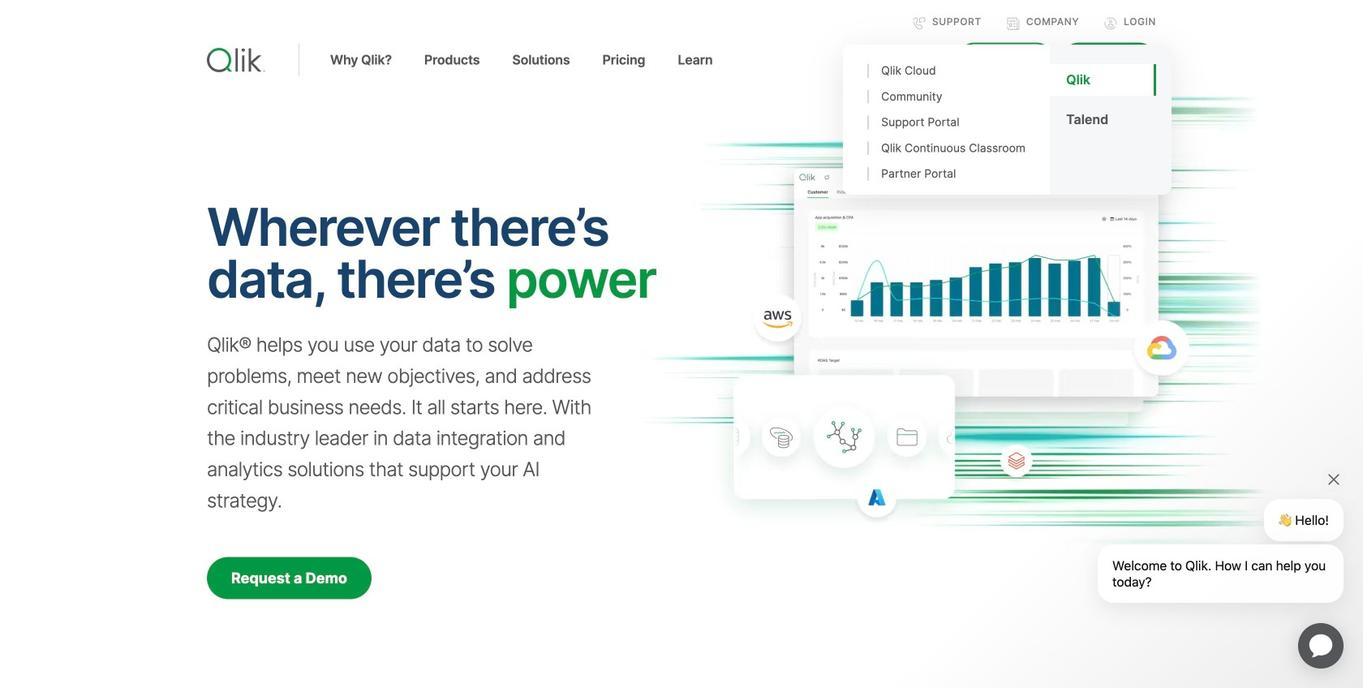 Task type: locate. For each thing, give the bounding box(es) containing it.
support image
[[913, 17, 926, 30]]

login image
[[1105, 17, 1118, 30]]

qlik image
[[207, 48, 265, 72]]

application
[[1279, 604, 1363, 688]]



Task type: describe. For each thing, give the bounding box(es) containing it.
company image
[[1007, 17, 1020, 30]]



